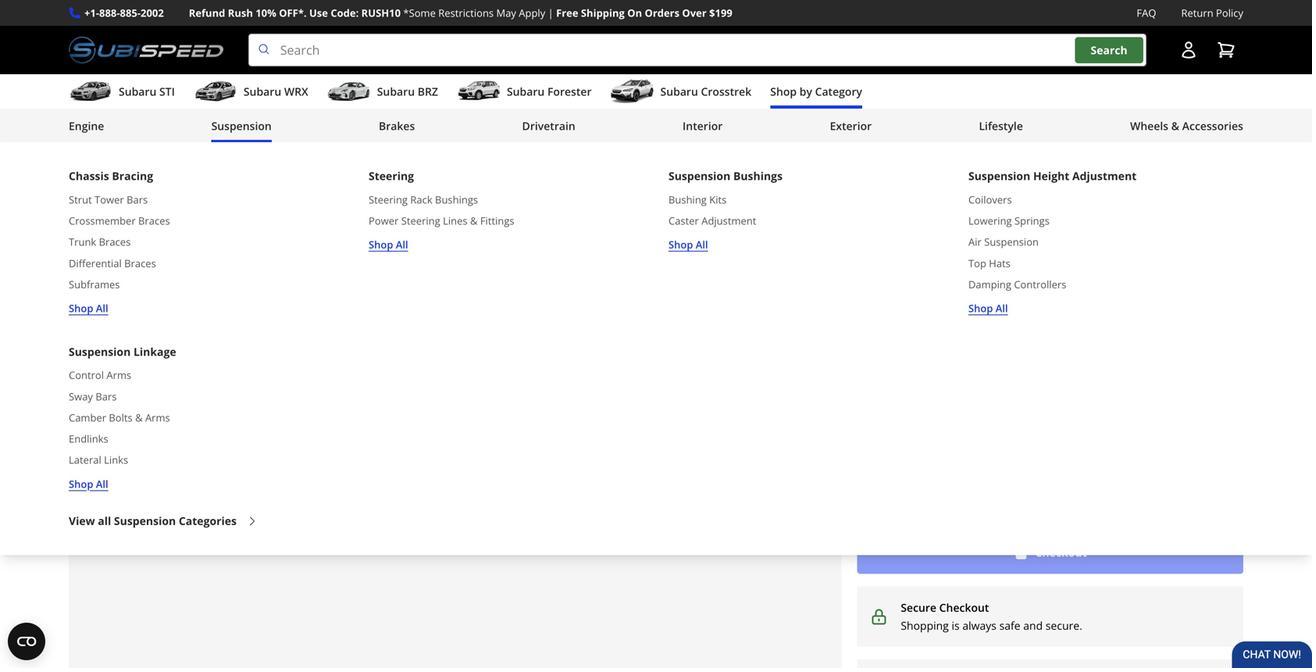 Task type: vqa. For each thing, say whether or not it's contained in the screenshot.
BEAM to the left
no



Task type: describe. For each thing, give the bounding box(es) containing it.
spend
[[100, 213, 132, 228]]

spend $ 199.00
[[100, 213, 176, 228]]

shop all button for suspension linkage
[[69, 476, 108, 492]]

|
[[548, 6, 554, 20]]

shop all button down power
[[369, 236, 408, 253]]

free
[[556, 6, 579, 20]]

secure.
[[1046, 618, 1083, 633]]

shop for shop all 'button' underneath caster
[[669, 238, 693, 252]]

return
[[1182, 6, 1214, 20]]

strut
[[69, 193, 92, 207]]

suspension for suspension linkage
[[69, 344, 131, 359]]

lifestyle button
[[979, 112, 1024, 143]]

restrictions
[[439, 6, 494, 20]]

+1-
[[84, 6, 99, 20]]

subaru forester
[[507, 84, 592, 99]]

steering for steering rack bushings power steering lines & fittings
[[369, 193, 408, 207]]

camber
[[69, 411, 106, 425]]

orders
[[645, 6, 680, 20]]

lines
[[443, 214, 468, 228]]

height
[[1034, 168, 1070, 183]]

open widget image
[[8, 623, 45, 660]]

exterior
[[830, 118, 872, 133]]

your shopping cart
[[69, 168, 219, 190]]

your
[[69, 168, 106, 190]]

+1-888-885-2002 link
[[84, 5, 164, 21]]

2 vertical spatial steering
[[401, 214, 440, 228]]

shop for shop all 'button' for suspension height adjustment
[[969, 301, 994, 315]]

accessories
[[1183, 118, 1244, 133]]

shop all link for chassis bracing
[[69, 300, 108, 317]]

shop for shop all 'button' associated with chassis bracing
[[69, 301, 93, 315]]

a subaru brz thumbnail image image
[[327, 80, 371, 103]]

drivetrain
[[522, 118, 576, 133]]

search button
[[1076, 37, 1144, 63]]

suspension bushings
[[669, 168, 783, 183]]

shop all button down caster
[[669, 236, 708, 253]]

shop all for suspension height adjustment
[[969, 301, 1009, 315]]

return policy link
[[1182, 5, 1244, 21]]

faq link
[[1137, 5, 1157, 21]]

wheels & accessories
[[1131, 118, 1244, 133]]

shop by category
[[771, 84, 863, 99]]

1 vertical spatial braces
[[99, 235, 131, 249]]

suspension button
[[211, 112, 272, 143]]

chassis bracing
[[69, 168, 153, 183]]

all down caster
[[696, 238, 708, 252]]

subaru for subaru sti
[[119, 84, 157, 99]]

shop inside dropdown button
[[771, 84, 797, 99]]

top
[[969, 256, 987, 270]]

strut tower bars crossmember braces trunk braces differential braces subframes
[[69, 193, 170, 291]]

shop all for suspension linkage
[[69, 477, 108, 491]]

suspension height adjustment
[[969, 168, 1137, 183]]

subaru brz
[[377, 84, 438, 99]]

shop all button for suspension height adjustment
[[969, 300, 1009, 317]]

secure checkout shopping is always safe and secure.
[[901, 600, 1083, 633]]

shop all link down power
[[369, 236, 408, 253]]

*some
[[404, 6, 436, 20]]

rush
[[228, 6, 253, 20]]

2 vertical spatial braces
[[124, 256, 156, 270]]

coilovers lowering springs air suspension top hats damping controllers
[[969, 193, 1067, 291]]

on
[[628, 6, 642, 20]]

categories
[[179, 514, 237, 528]]

discount(s) region
[[857, 390, 1244, 437]]

fittings
[[480, 214, 515, 228]]

1 vertical spatial arms
[[145, 411, 170, 425]]

policy
[[1217, 6, 1244, 20]]

shop for suspension linkage's shop all 'button'
[[69, 477, 93, 491]]

power
[[369, 214, 399, 228]]

engine button
[[69, 112, 104, 143]]

over
[[682, 6, 707, 20]]

search input field
[[248, 34, 1147, 67]]

$199
[[710, 6, 733, 20]]

lateral
[[69, 453, 101, 467]]

suspension right all
[[114, 514, 176, 528]]

suspension for suspension
[[211, 118, 272, 133]]

subaru sti
[[119, 84, 175, 99]]

10%
[[256, 6, 276, 20]]

all
[[98, 514, 111, 528]]

rush10
[[362, 6, 401, 20]]

subaru crosstrek
[[661, 84, 752, 99]]

0 horizontal spatial arms
[[107, 368, 131, 382]]

view
[[69, 514, 95, 528]]

crosstrek
[[701, 84, 752, 99]]

+1-888-885-2002
[[84, 6, 164, 20]]

all down power
[[396, 238, 408, 252]]

steering rack bushings power steering lines & fittings
[[369, 193, 515, 228]]

subaru sti button
[[69, 77, 175, 109]]

a subaru wrx thumbnail image image
[[194, 80, 237, 103]]

forester
[[548, 84, 592, 99]]

lifestyle
[[979, 118, 1024, 133]]

off*.
[[279, 6, 307, 20]]

hats
[[989, 256, 1011, 270]]

linkage
[[134, 344, 176, 359]]

sti
[[159, 84, 175, 99]]

search
[[1091, 42, 1128, 57]]

shop all button for chassis bracing
[[69, 300, 108, 317]]

subframes
[[69, 277, 120, 291]]

engine
[[69, 118, 104, 133]]

caster
[[669, 214, 699, 228]]

adjustment inside bushing kits caster adjustment
[[702, 214, 757, 228]]

shop all link down caster
[[669, 236, 708, 253]]

rack
[[411, 193, 433, 207]]

suspension element
[[0, 142, 1313, 555]]

checkout inside checkout 'button'
[[1036, 545, 1088, 560]]

wheels
[[1131, 118, 1169, 133]]

steering for steering
[[369, 168, 414, 183]]



Task type: locate. For each thing, give the bounding box(es) containing it.
1 subaru from the left
[[119, 84, 157, 99]]

1 vertical spatial &
[[470, 214, 478, 228]]

strut tower bars link
[[69, 191, 148, 208], [69, 191, 148, 208]]

1 horizontal spatial arms
[[145, 411, 170, 425]]

sway bars link
[[69, 388, 117, 405], [69, 388, 117, 405]]

links
[[104, 453, 128, 467]]

shopping up tower
[[110, 168, 182, 190]]

shop down power
[[369, 238, 393, 252]]

1 horizontal spatial checkout
[[1036, 545, 1088, 560]]

shop down lateral
[[69, 477, 93, 491]]

checkout up secure.
[[1036, 545, 1088, 560]]

differential braces link
[[69, 255, 156, 271], [69, 255, 156, 271]]

& right lines
[[470, 214, 478, 228]]

steering up rack
[[369, 168, 414, 183]]

& right wheels
[[1172, 118, 1180, 133]]

bushing
[[669, 193, 707, 207]]

camber bolts & arms link
[[69, 409, 170, 426], [69, 409, 170, 426]]

faq
[[1137, 6, 1157, 20]]

bushings up lines
[[435, 193, 478, 207]]

1 vertical spatial bushings
[[435, 193, 478, 207]]

1 horizontal spatial bushings
[[734, 168, 783, 183]]

checkout inside secure checkout shopping is always safe and secure.
[[940, 600, 990, 615]]

1 vertical spatial adjustment
[[702, 214, 757, 228]]

springs
[[1015, 214, 1050, 228]]

kits
[[710, 193, 727, 207]]

checkout up is in the bottom of the page
[[940, 600, 990, 615]]

crossmember
[[69, 214, 136, 228]]

chassis
[[69, 168, 109, 183]]

shop all link down subframes
[[69, 300, 108, 317]]

controllers
[[1015, 277, 1067, 291]]

1 horizontal spatial &
[[470, 214, 478, 228]]

subaru crosstrek button
[[611, 77, 752, 109]]

all for chassis bracing
[[96, 301, 108, 315]]

& right bolts in the bottom of the page
[[135, 411, 143, 425]]

wrx
[[284, 84, 308, 99]]

shop down subframes
[[69, 301, 93, 315]]

5 subaru from the left
[[661, 84, 698, 99]]

shop down damping
[[969, 301, 994, 315]]

$
[[135, 213, 141, 228]]

shop all link down lateral
[[69, 476, 108, 492]]

exterior button
[[830, 112, 872, 143]]

subaru forester button
[[457, 77, 592, 109]]

a subaru forester thumbnail image image
[[457, 80, 501, 103]]

subaru left brz
[[377, 84, 415, 99]]

shop down caster
[[669, 238, 693, 252]]

is
[[952, 618, 960, 633]]

1 horizontal spatial shopping
[[901, 618, 949, 633]]

damping
[[969, 277, 1012, 291]]

0 horizontal spatial checkout
[[940, 600, 990, 615]]

secure
[[901, 600, 937, 615]]

4 subaru from the left
[[507, 84, 545, 99]]

2 horizontal spatial &
[[1172, 118, 1180, 133]]

subaru wrx
[[244, 84, 308, 99]]

brz
[[418, 84, 438, 99]]

& inside steering rack bushings power steering lines & fittings
[[470, 214, 478, 228]]

steering rack bushings link
[[369, 191, 478, 208], [369, 191, 478, 208]]

0 horizontal spatial bushings
[[435, 193, 478, 207]]

arms down suspension linkage
[[107, 368, 131, 382]]

subaru for subaru brz
[[377, 84, 415, 99]]

bushings
[[734, 168, 783, 183], [435, 193, 478, 207]]

suspension down subaru wrx dropdown button
[[211, 118, 272, 133]]

bars inside control arms sway bars camber bolts & arms endlinks lateral links
[[96, 389, 117, 403]]

2 vertical spatial &
[[135, 411, 143, 425]]

suspension up control
[[69, 344, 131, 359]]

arms
[[107, 368, 131, 382], [145, 411, 170, 425]]

by
[[800, 84, 813, 99]]

braces right spend on the left of the page
[[138, 214, 170, 228]]

3 subaru from the left
[[377, 84, 415, 99]]

& for steering rack bushings power steering lines & fittings
[[470, 214, 478, 228]]

tower
[[95, 193, 124, 207]]

suspension up coilovers
[[969, 168, 1031, 183]]

888-
[[99, 6, 120, 20]]

1 vertical spatial bars
[[96, 389, 117, 403]]

and
[[1024, 618, 1043, 633]]

caster adjustment link
[[669, 213, 757, 229], [669, 213, 757, 229]]

shop all down caster
[[669, 238, 708, 252]]

coilovers
[[969, 193, 1012, 207]]

0 vertical spatial arms
[[107, 368, 131, 382]]

shop all
[[369, 238, 408, 252], [669, 238, 708, 252], [69, 301, 108, 315], [969, 301, 1009, 315], [69, 477, 108, 491]]

shopping down secure
[[901, 618, 949, 633]]

checkout button
[[857, 531, 1244, 574]]

adjustment
[[1073, 168, 1137, 183], [702, 214, 757, 228]]

1 vertical spatial shopping
[[901, 618, 949, 633]]

sway
[[69, 389, 93, 403]]

bars up spend $ 199.00
[[127, 193, 148, 207]]

braces down $
[[124, 256, 156, 270]]

all down subframes
[[96, 301, 108, 315]]

bushing kits caster adjustment
[[669, 193, 757, 228]]

adjustment right height
[[1073, 168, 1137, 183]]

subaru left wrx
[[244, 84, 281, 99]]

shop all down subframes
[[69, 301, 108, 315]]

bushings inside steering rack bushings power steering lines & fittings
[[435, 193, 478, 207]]

suspension inside coilovers lowering springs air suspension top hats damping controllers
[[985, 235, 1039, 249]]

suspension for suspension bushings
[[669, 168, 731, 183]]

0 vertical spatial bars
[[127, 193, 148, 207]]

checkout
[[1036, 545, 1088, 560], [940, 600, 990, 615]]

category
[[815, 84, 863, 99]]

steering down rack
[[401, 214, 440, 228]]

suspension for suspension height adjustment
[[969, 168, 1031, 183]]

code:
[[331, 6, 359, 20]]

drivetrain button
[[522, 112, 576, 143]]

shop all link for suspension height adjustment
[[969, 300, 1009, 317]]

lowering
[[969, 214, 1012, 228]]

apply
[[519, 6, 546, 20]]

subaru wrx button
[[194, 77, 308, 109]]

control
[[69, 368, 104, 382]]

bolts
[[109, 411, 133, 425]]

subispeed logo image
[[69, 34, 223, 67]]

button image
[[1180, 41, 1199, 59]]

may
[[497, 6, 516, 20]]

shop all down damping
[[969, 301, 1009, 315]]

shop all down lateral
[[69, 477, 108, 491]]

all for suspension linkage
[[96, 477, 108, 491]]

interior
[[683, 118, 723, 133]]

main element
[[0, 74, 1313, 555]]

subframes link
[[69, 276, 120, 293], [69, 276, 120, 293]]

air
[[969, 235, 982, 249]]

0 vertical spatial &
[[1172, 118, 1180, 133]]

interior button
[[683, 112, 723, 143]]

all for suspension height adjustment
[[996, 301, 1009, 315]]

shop all button down damping
[[969, 300, 1009, 317]]

bars
[[127, 193, 148, 207], [96, 389, 117, 403]]

arms right bolts in the bottom of the page
[[145, 411, 170, 425]]

all down damping
[[996, 301, 1009, 315]]

0 vertical spatial checkout
[[1036, 545, 1088, 560]]

view all suspension categories
[[69, 514, 237, 528]]

shopping
[[110, 168, 182, 190], [901, 618, 949, 633]]

subaru for subaru wrx
[[244, 84, 281, 99]]

subaru up interior
[[661, 84, 698, 99]]

coilovers link
[[969, 191, 1012, 208], [969, 191, 1012, 208]]

shop for shop all 'button' underneath power
[[369, 238, 393, 252]]

shop all link for suspension linkage
[[69, 476, 108, 492]]

shop
[[771, 84, 797, 99], [369, 238, 393, 252], [669, 238, 693, 252], [69, 301, 93, 315], [969, 301, 994, 315], [69, 477, 93, 491]]

0 horizontal spatial &
[[135, 411, 143, 425]]

& inside wheels & accessories dropdown button
[[1172, 118, 1180, 133]]

shopping inside secure checkout shopping is always safe and secure.
[[901, 618, 949, 633]]

0 horizontal spatial shopping
[[110, 168, 182, 190]]

subaru left sti
[[119, 84, 157, 99]]

subaru for subaru forester
[[507, 84, 545, 99]]

subaru brz button
[[327, 77, 438, 109]]

shop all down power
[[369, 238, 408, 252]]

trunk
[[69, 235, 96, 249]]

braces
[[138, 214, 170, 228], [99, 235, 131, 249], [124, 256, 156, 270]]

bars right sway
[[96, 389, 117, 403]]

a subaru crosstrek thumbnail image image
[[611, 80, 654, 103]]

suspension up bushing
[[669, 168, 731, 183]]

2 subaru from the left
[[244, 84, 281, 99]]

shop all button down subframes
[[69, 300, 108, 317]]

shop all for chassis bracing
[[69, 301, 108, 315]]

shop all button down lateral
[[69, 476, 108, 492]]

1 vertical spatial steering
[[369, 193, 408, 207]]

power steering lines & fittings link
[[369, 213, 515, 229], [369, 213, 515, 229]]

bushing kits link
[[669, 191, 727, 208], [669, 191, 727, 208]]

subaru up "drivetrain"
[[507, 84, 545, 99]]

endlinks
[[69, 432, 108, 446]]

shop all link down damping
[[969, 300, 1009, 317]]

199.00
[[141, 213, 176, 228]]

0 horizontal spatial adjustment
[[702, 214, 757, 228]]

0 vertical spatial bushings
[[734, 168, 783, 183]]

& for control arms sway bars camber bolts & arms endlinks lateral links
[[135, 411, 143, 425]]

lateral links link
[[69, 452, 128, 468], [69, 452, 128, 468]]

all
[[396, 238, 408, 252], [696, 238, 708, 252], [96, 301, 108, 315], [996, 301, 1009, 315], [96, 477, 108, 491]]

subaru for subaru crosstrek
[[661, 84, 698, 99]]

shop left by
[[771, 84, 797, 99]]

0 vertical spatial shopping
[[110, 168, 182, 190]]

shipping
[[581, 6, 625, 20]]

adjustment down kits
[[702, 214, 757, 228]]

0 vertical spatial braces
[[138, 214, 170, 228]]

bushings up bushing kits caster adjustment
[[734, 168, 783, 183]]

use
[[309, 6, 328, 20]]

1 vertical spatial checkout
[[940, 600, 990, 615]]

endlinks link
[[69, 431, 108, 447], [69, 431, 108, 447]]

1 horizontal spatial bars
[[127, 193, 148, 207]]

refund
[[189, 6, 225, 20]]

suspension up "hats"
[[985, 235, 1039, 249]]

0 vertical spatial adjustment
[[1073, 168, 1137, 183]]

safe
[[1000, 618, 1021, 633]]

lowering springs link
[[969, 213, 1050, 229], [969, 213, 1050, 229]]

top hats link
[[969, 255, 1011, 271], [969, 255, 1011, 271]]

shop all button
[[369, 236, 408, 253], [669, 236, 708, 253], [69, 300, 108, 317], [969, 300, 1009, 317], [69, 476, 108, 492]]

damping controllers link
[[969, 276, 1067, 293], [969, 276, 1067, 293]]

steering up power
[[369, 193, 408, 207]]

0 vertical spatial steering
[[369, 168, 414, 183]]

bracing
[[112, 168, 153, 183]]

& inside control arms sway bars camber bolts & arms endlinks lateral links
[[135, 411, 143, 425]]

a subaru sti thumbnail image image
[[69, 80, 113, 103]]

all down links
[[96, 477, 108, 491]]

1 horizontal spatial adjustment
[[1073, 168, 1137, 183]]

braces down spend on the left of the page
[[99, 235, 131, 249]]

0 horizontal spatial bars
[[96, 389, 117, 403]]

bars inside strut tower bars crossmember braces trunk braces differential braces subframes
[[127, 193, 148, 207]]



